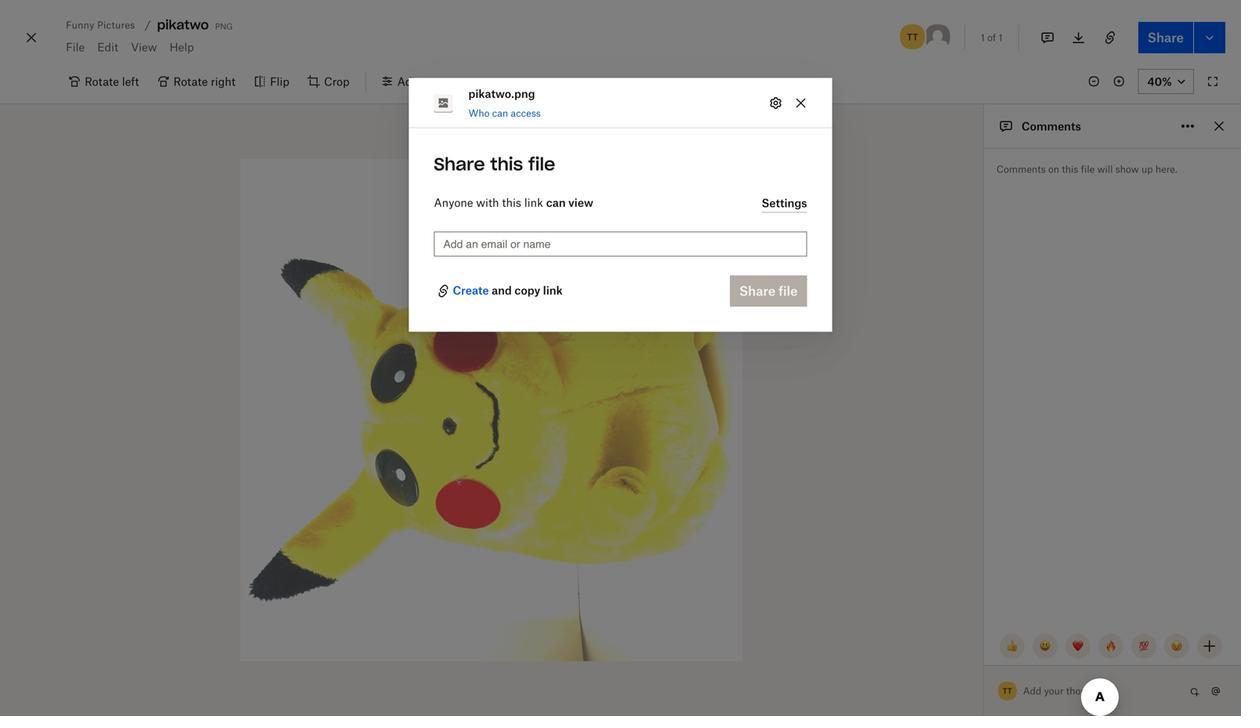Task type: describe. For each thing, give the bounding box(es) containing it.
png
[[215, 18, 233, 32]]

create and copy link
[[453, 284, 563, 297]]

anyone with this link can view
[[434, 196, 593, 209]]

close image
[[22, 25, 41, 50]]

settings
[[762, 196, 807, 210]]

this for comments on this file will show up here.
[[1062, 163, 1078, 175]]

👍
[[1007, 641, 1018, 653]]

😣 button
[[1164, 634, 1189, 659]]

1 1 from the left
[[981, 32, 985, 44]]

show
[[1115, 163, 1139, 175]]

pikatwo
[[157, 17, 209, 33]]

sharing modal dialog
[[409, 78, 832, 457]]

your
[[1044, 686, 1064, 697]]

this for anyone with this link can view
[[502, 196, 521, 209]]

thoughts
[[1066, 686, 1106, 697]]

🔥
[[1105, 641, 1116, 653]]

of
[[987, 32, 996, 44]]

view
[[568, 196, 593, 209]]

link for copy
[[543, 284, 563, 297]]

can inside the "pikatwo.png who can access"
[[492, 107, 508, 119]]

and
[[492, 284, 512, 297]]

share button
[[1138, 22, 1193, 53]]

1 horizontal spatial file
[[1081, 163, 1095, 175]]

file inside 'sharing modal' dialog
[[528, 153, 555, 175]]

create
[[453, 284, 489, 297]]

❤️
[[1073, 641, 1084, 653]]

2 1 from the left
[[999, 32, 1003, 44]]

will
[[1097, 163, 1113, 175]]

💯
[[1138, 641, 1149, 653]]

/ pikatwo png
[[145, 17, 233, 33]]

add your thoughts
[[1023, 686, 1106, 697]]

1 horizontal spatial can
[[546, 196, 566, 209]]

share for share this file
[[434, 153, 485, 175]]



Task type: vqa. For each thing, say whether or not it's contained in the screenshot.
File
yes



Task type: locate. For each thing, give the bounding box(es) containing it.
0 vertical spatial share
[[1148, 30, 1184, 45]]

copy
[[515, 284, 540, 297]]

with
[[476, 196, 499, 209]]

😃 button
[[1033, 634, 1058, 659]]

who
[[468, 107, 490, 119]]

add your thoughts image
[[1024, 683, 1172, 700]]

0 horizontal spatial can
[[492, 107, 508, 119]]

0 horizontal spatial file
[[528, 153, 555, 175]]

comments left on
[[996, 163, 1046, 175]]

😣
[[1171, 641, 1182, 653]]

can down pikatwo.png
[[492, 107, 508, 119]]

this
[[490, 153, 523, 175], [1062, 163, 1078, 175], [502, 196, 521, 209]]

😃
[[1040, 641, 1051, 653]]

0 horizontal spatial 1
[[981, 32, 985, 44]]

comments up on
[[1022, 120, 1081, 133]]

comments for comments
[[1022, 120, 1081, 133]]

0 vertical spatial can
[[492, 107, 508, 119]]

can
[[492, 107, 508, 119], [546, 196, 566, 209]]

close right sidebar image
[[1210, 117, 1229, 136]]

1 vertical spatial comments
[[996, 163, 1046, 175]]

anyone
[[434, 196, 473, 209]]

settings button
[[762, 194, 807, 213]]

link for this
[[524, 196, 543, 209]]

1 of 1
[[981, 32, 1003, 44]]

access
[[511, 107, 541, 119]]

can left view
[[546, 196, 566, 209]]

Add your thoughts text field
[[1024, 679, 1185, 704]]

up
[[1142, 163, 1153, 175]]

here.
[[1156, 163, 1177, 175]]

this right on
[[1062, 163, 1078, 175]]

1
[[981, 32, 985, 44], [999, 32, 1003, 44]]

1 left of
[[981, 32, 985, 44]]

comments for comments on this file will show up here.
[[996, 163, 1046, 175]]

add
[[1023, 686, 1042, 697]]

share for share
[[1148, 30, 1184, 45]]

Add an email or name text field
[[443, 236, 798, 253]]

share inside button
[[1148, 30, 1184, 45]]

file up the 'anyone with this link can view'
[[528, 153, 555, 175]]

💯 button
[[1131, 634, 1156, 659]]

1 horizontal spatial share
[[1148, 30, 1184, 45]]

1 vertical spatial link
[[543, 284, 563, 297]]

comments
[[1022, 120, 1081, 133], [996, 163, 1046, 175]]

1 right of
[[999, 32, 1003, 44]]

terry turtle image
[[898, 23, 927, 51]]

link
[[524, 196, 543, 209], [543, 284, 563, 297]]

❤️ button
[[1065, 634, 1091, 659]]

0 vertical spatial link
[[524, 196, 543, 209]]

/
[[145, 18, 151, 32]]

link right copy
[[543, 284, 563, 297]]

1 vertical spatial share
[[434, 153, 485, 175]]

this up the 'anyone with this link can view'
[[490, 153, 523, 175]]

0 horizontal spatial share
[[434, 153, 485, 175]]

file
[[528, 153, 555, 175], [1081, 163, 1095, 175]]

create link
[[453, 282, 489, 301]]

file left will on the top of the page
[[1081, 163, 1095, 175]]

maria williams image
[[924, 23, 952, 51]]

1 vertical spatial can
[[546, 196, 566, 209]]

share
[[1148, 30, 1184, 45], [434, 153, 485, 175]]

share this file
[[434, 153, 555, 175]]

1 horizontal spatial 1
[[999, 32, 1003, 44]]

pikatwo.png
[[468, 87, 535, 100]]

🔥 button
[[1098, 634, 1123, 659]]

this right with
[[502, 196, 521, 209]]

comments on this file will show up here.
[[996, 163, 1177, 175]]

pikatwo.png who can access
[[468, 87, 541, 119]]

who can access link
[[468, 107, 541, 119]]

on
[[1048, 163, 1059, 175]]

link right with
[[524, 196, 543, 209]]

👍 button
[[1000, 634, 1025, 659]]

share inside 'sharing modal' dialog
[[434, 153, 485, 175]]

0 vertical spatial comments
[[1022, 120, 1081, 133]]



